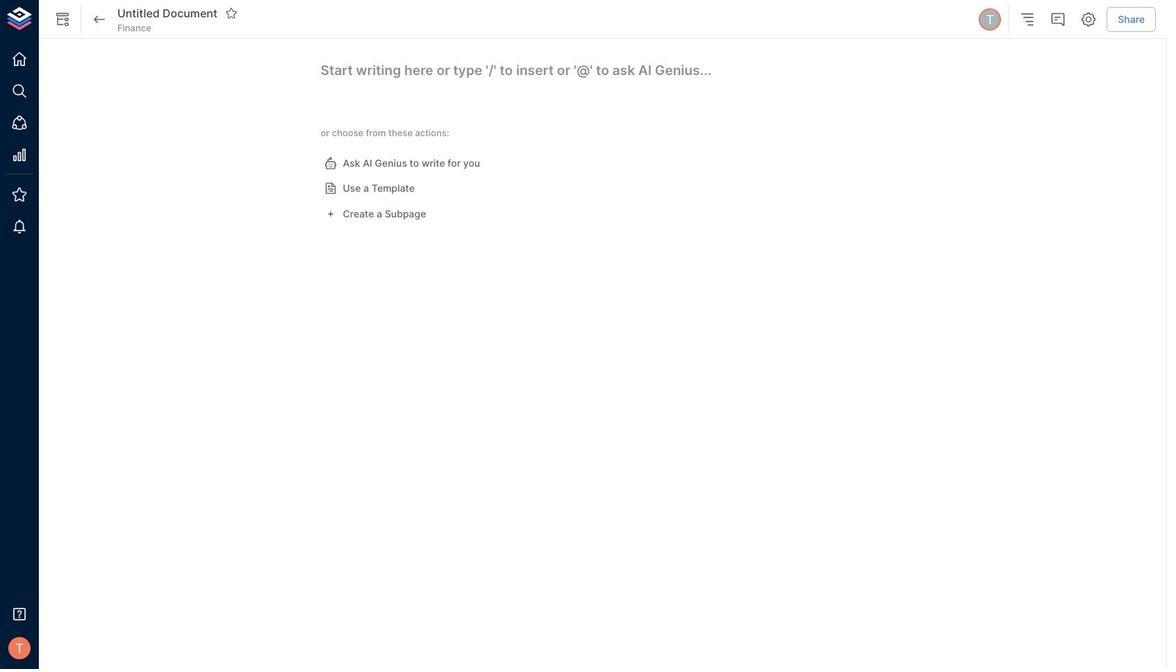 Task type: describe. For each thing, give the bounding box(es) containing it.
table of contents image
[[1020, 11, 1036, 28]]

go back image
[[91, 11, 108, 28]]



Task type: locate. For each thing, give the bounding box(es) containing it.
show wiki image
[[54, 11, 71, 28]]

comments image
[[1050, 11, 1067, 28]]

settings image
[[1081, 11, 1097, 28]]

favorite image
[[225, 7, 238, 19]]



Task type: vqa. For each thing, say whether or not it's contained in the screenshot.
3rd help image from the bottom of the page
no



